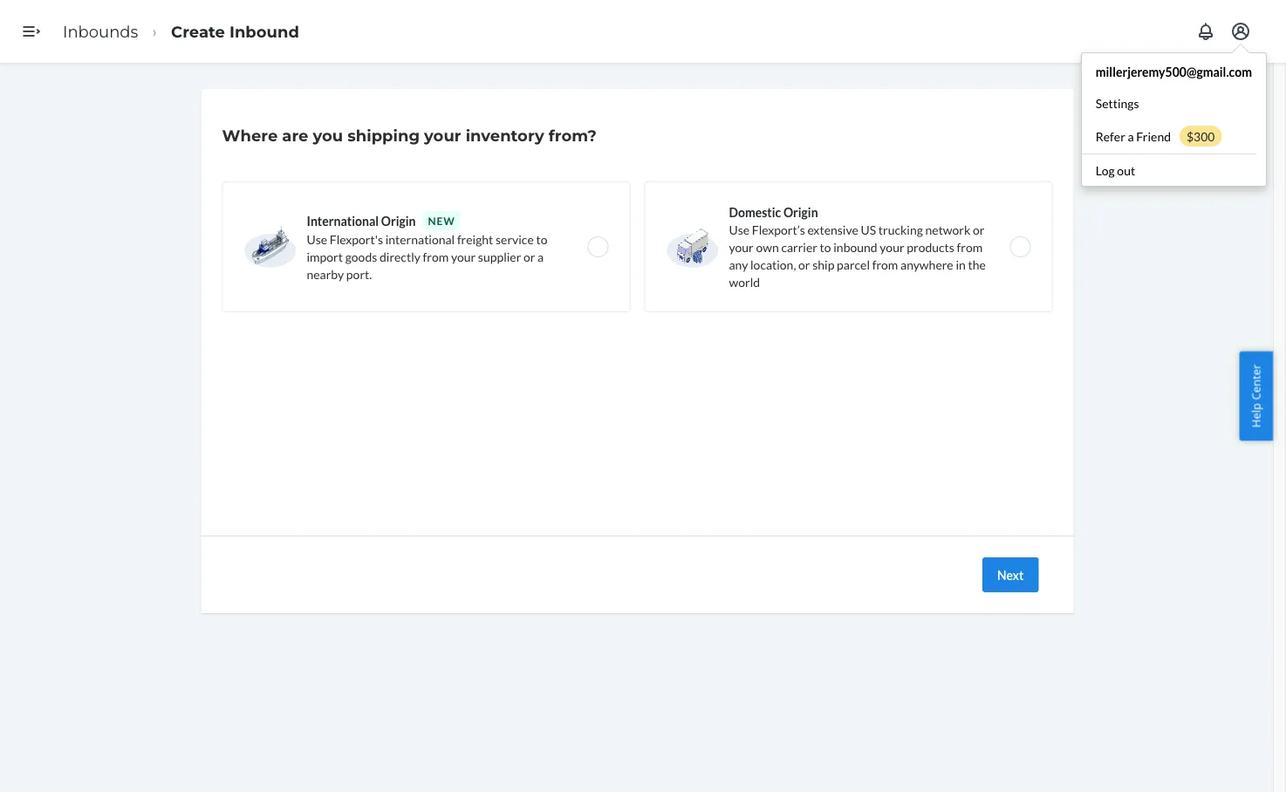 Task type: vqa. For each thing, say whether or not it's contained in the screenshot.
Origin
yes



Task type: locate. For each thing, give the bounding box(es) containing it.
0 horizontal spatial or
[[524, 249, 535, 264]]

origin inside domestic origin use flexport's extensive us trucking network or your own carrier to inbound your products from any location, or ship parcel from anywhere in the world
[[784, 205, 818, 219]]

your
[[424, 126, 461, 145], [729, 240, 754, 254], [880, 240, 905, 254], [451, 249, 476, 264]]

port.
[[346, 267, 372, 281]]

from inside use flexport's international freight service to import goods directly from your supplier or a nearby port.
[[423, 249, 449, 264]]

the
[[968, 257, 986, 272]]

international
[[307, 213, 379, 228]]

origin for domestic
[[784, 205, 818, 219]]

0 horizontal spatial use
[[307, 232, 327, 247]]

a right refer
[[1128, 129, 1134, 144]]

service
[[496, 232, 534, 247]]

or down "carrier"
[[799, 257, 810, 272]]

international origin
[[307, 213, 416, 228]]

0 horizontal spatial origin
[[381, 213, 416, 228]]

to inside domestic origin use flexport's extensive us trucking network or your own carrier to inbound your products from any location, or ship parcel from anywhere in the world
[[820, 240, 831, 254]]

from right "parcel"
[[872, 257, 898, 272]]

friend
[[1137, 129, 1171, 144]]

location,
[[751, 257, 796, 272]]

own
[[756, 240, 779, 254]]

help center
[[1248, 364, 1264, 428]]

use up import
[[307, 232, 327, 247]]

your inside use flexport's international freight service to import goods directly from your supplier or a nearby port.
[[451, 249, 476, 264]]

out
[[1117, 163, 1135, 178]]

to up ship
[[820, 240, 831, 254]]

1 horizontal spatial to
[[820, 240, 831, 254]]

a right supplier
[[538, 249, 544, 264]]

from up the 'the'
[[957, 240, 983, 254]]

0 horizontal spatial a
[[538, 249, 544, 264]]

ship
[[813, 257, 835, 272]]

origin up the flexport's
[[784, 205, 818, 219]]

0 horizontal spatial from
[[423, 249, 449, 264]]

refer
[[1096, 129, 1126, 144]]

log out
[[1096, 163, 1135, 178]]

1 horizontal spatial from
[[872, 257, 898, 272]]

use
[[729, 222, 750, 237], [307, 232, 327, 247]]

to right service
[[536, 232, 548, 247]]

or right network
[[973, 222, 985, 237]]

millerjeremy500@gmail.com link
[[1082, 56, 1266, 87]]

open notifications image
[[1196, 21, 1217, 42]]

to
[[536, 232, 548, 247], [820, 240, 831, 254]]

help center button
[[1240, 351, 1273, 441]]

0 vertical spatial a
[[1128, 129, 1134, 144]]

extensive
[[808, 222, 858, 237]]

1 horizontal spatial use
[[729, 222, 750, 237]]

inventory
[[466, 126, 544, 145]]

inbound
[[230, 22, 299, 41]]

from?
[[549, 126, 597, 145]]

you
[[313, 126, 343, 145]]

domestic origin use flexport's extensive us trucking network or your own carrier to inbound your products from any location, or ship parcel from anywhere in the world
[[729, 205, 986, 289]]

your down the freight
[[451, 249, 476, 264]]

log
[[1096, 163, 1115, 178]]

from
[[957, 240, 983, 254], [423, 249, 449, 264], [872, 257, 898, 272]]

parcel
[[837, 257, 870, 272]]

your right shipping
[[424, 126, 461, 145]]

create inbound link
[[171, 22, 299, 41]]

a
[[1128, 129, 1134, 144], [538, 249, 544, 264]]

new
[[428, 214, 455, 227]]

products
[[907, 240, 955, 254]]

or inside use flexport's international freight service to import goods directly from your supplier or a nearby port.
[[524, 249, 535, 264]]

or down service
[[524, 249, 535, 264]]

use down domestic
[[729, 222, 750, 237]]

from down international
[[423, 249, 449, 264]]

1 horizontal spatial origin
[[784, 205, 818, 219]]

origin up international
[[381, 213, 416, 228]]

international
[[385, 232, 455, 247]]

supplier
[[478, 249, 521, 264]]

1 vertical spatial a
[[538, 249, 544, 264]]

in
[[956, 257, 966, 272]]

your up any
[[729, 240, 754, 254]]

origin
[[784, 205, 818, 219], [381, 213, 416, 228]]

create inbound
[[171, 22, 299, 41]]

open account menu image
[[1230, 21, 1251, 42]]

0 horizontal spatial to
[[536, 232, 548, 247]]

or
[[973, 222, 985, 237], [524, 249, 535, 264], [799, 257, 810, 272]]

are
[[282, 126, 308, 145]]

next button
[[983, 558, 1039, 593]]

use inside use flexport's international freight service to import goods directly from your supplier or a nearby port.
[[307, 232, 327, 247]]

settings link
[[1082, 87, 1266, 119]]



Task type: describe. For each thing, give the bounding box(es) containing it.
$300
[[1187, 129, 1215, 144]]

goods
[[345, 249, 377, 264]]

breadcrumbs navigation
[[49, 6, 313, 57]]

your down "trucking"
[[880, 240, 905, 254]]

inbound
[[834, 240, 878, 254]]

world
[[729, 274, 760, 289]]

freight
[[457, 232, 493, 247]]

refer a friend
[[1096, 129, 1171, 144]]

inbounds link
[[63, 22, 138, 41]]

trucking
[[879, 222, 923, 237]]

inbounds
[[63, 22, 138, 41]]

nearby
[[307, 267, 344, 281]]

origin for international
[[381, 213, 416, 228]]

help
[[1248, 403, 1264, 428]]

shipping
[[348, 126, 420, 145]]

millerjeremy500@gmail.com
[[1096, 64, 1252, 79]]

domestic
[[729, 205, 781, 219]]

directly
[[380, 249, 421, 264]]

carrier
[[781, 240, 818, 254]]

import
[[307, 249, 343, 264]]

flexport's
[[330, 232, 383, 247]]

flexport's
[[752, 222, 805, 237]]

center
[[1248, 364, 1264, 400]]

log out button
[[1082, 154, 1256, 186]]

1 horizontal spatial a
[[1128, 129, 1134, 144]]

network
[[925, 222, 971, 237]]

us
[[861, 222, 876, 237]]

where are you shipping your inventory from?
[[222, 126, 597, 145]]

where
[[222, 126, 278, 145]]

2 horizontal spatial or
[[973, 222, 985, 237]]

settings
[[1096, 96, 1139, 110]]

use inside domestic origin use flexport's extensive us trucking network or your own carrier to inbound your products from any location, or ship parcel from anywhere in the world
[[729, 222, 750, 237]]

anywhere
[[901, 257, 954, 272]]

1 horizontal spatial or
[[799, 257, 810, 272]]

any
[[729, 257, 748, 272]]

2 horizontal spatial from
[[957, 240, 983, 254]]

open navigation image
[[21, 21, 42, 42]]

a inside use flexport's international freight service to import goods directly from your supplier or a nearby port.
[[538, 249, 544, 264]]

to inside use flexport's international freight service to import goods directly from your supplier or a nearby port.
[[536, 232, 548, 247]]

use flexport's international freight service to import goods directly from your supplier or a nearby port.
[[307, 232, 548, 281]]

create
[[171, 22, 225, 41]]

next
[[997, 568, 1024, 583]]



